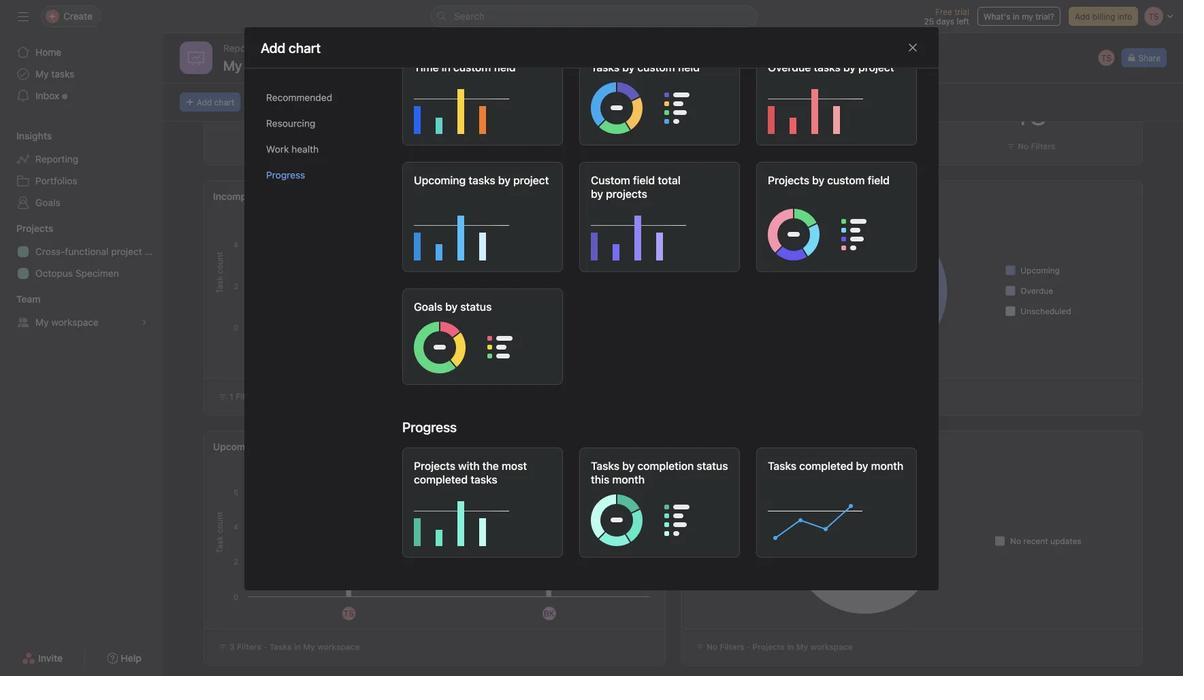 Task type: vqa. For each thing, say whether or not it's contained in the screenshot.
leftmost AND
no



Task type: locate. For each thing, give the bounding box(es) containing it.
ts
[[1102, 53, 1112, 63], [344, 609, 354, 619]]

by project inside button
[[844, 61, 894, 74]]

0 vertical spatial specimen
[[75, 268, 119, 279]]

1 horizontal spatial reporting
[[223, 43, 266, 54]]

1 vertical spatial ts
[[344, 609, 354, 619]]

3
[[229, 643, 235, 652]]

goals by status
[[414, 301, 492, 314]]

image of a multicolored donut chart image inside the overdue tasks by project button
[[768, 80, 907, 134]]

specimen
[[75, 268, 119, 279], [543, 311, 576, 345]]

goals link
[[8, 192, 155, 214]]

projects
[[768, 174, 810, 187], [16, 223, 53, 234], [690, 442, 728, 453], [414, 460, 456, 473], [753, 643, 785, 652]]

projects for projects with the most completed tasks
[[414, 460, 456, 473]]

filters
[[1031, 142, 1056, 151], [237, 643, 261, 652], [720, 643, 745, 652]]

upcoming for upcoming
[[1021, 266, 1060, 275]]

1 vertical spatial octopus
[[518, 340, 548, 370]]

1 horizontal spatial octopus specimen
[[518, 311, 576, 370]]

0 vertical spatial upcoming
[[414, 174, 466, 187]]

1 vertical spatial by project
[[498, 174, 549, 187]]

global element
[[0, 33, 163, 115]]

filter
[[314, 142, 334, 151], [553, 142, 573, 151], [791, 142, 811, 151], [236, 392, 256, 402]]

1 vertical spatial upcoming
[[1021, 266, 1060, 275]]

0 horizontal spatial by project
[[292, 191, 338, 202]]

show options image
[[345, 60, 356, 71]]

0 horizontal spatial overdue
[[768, 61, 811, 74]]

custom field total by projects button
[[579, 162, 740, 272]]

projects with the most completed tasks
[[414, 460, 527, 487]]

projects by custom field
[[768, 174, 890, 187]]

1 filter button for 1
[[771, 140, 815, 153]]

1
[[786, 94, 800, 132], [308, 142, 312, 151], [546, 142, 550, 151], [785, 142, 789, 151], [229, 392, 233, 402]]

upcoming inside button
[[414, 174, 466, 187]]

image of a multicolored donut chart image down tasks by custom field
[[591, 80, 730, 134]]

image of a purple column chart image
[[591, 206, 730, 261]]

1 vertical spatial completion
[[638, 460, 694, 473]]

0 horizontal spatial 16
[[537, 94, 571, 132]]

0 vertical spatial no filters
[[1018, 142, 1056, 151]]

projects button
[[0, 222, 53, 236]]

0 vertical spatial tasks by completion status this month
[[690, 191, 863, 202]]

0 horizontal spatial ts
[[344, 609, 354, 619]]

overdue inside button
[[768, 61, 811, 74]]

add for add chart
[[197, 97, 212, 107]]

reporting link up my first dashboard
[[223, 41, 266, 56]]

1 vertical spatial status
[[697, 460, 728, 473]]

1 vertical spatial add
[[197, 97, 212, 107]]

2 horizontal spatial workspace
[[811, 643, 853, 652]]

reporting up my first dashboard
[[223, 43, 266, 54]]

0 vertical spatial no
[[1018, 142, 1029, 151]]

image of a multicolored donut chart image down overdue tasks by project
[[768, 80, 907, 134]]

1 horizontal spatial custom field
[[638, 61, 700, 74]]

0 vertical spatial octopus
[[35, 268, 73, 279]]

1 horizontal spatial workspace
[[317, 643, 360, 652]]

filter for 0
[[314, 142, 334, 151]]

2 vertical spatial by project
[[292, 191, 338, 202]]

1 filter
[[308, 142, 334, 151], [546, 142, 573, 151], [785, 142, 811, 151], [229, 392, 256, 402]]

0 horizontal spatial upcoming
[[213, 442, 259, 453]]

tasks by completion status this month inside button
[[591, 460, 728, 487]]

1 horizontal spatial 16 button
[[1015, 94, 1048, 132]]

by status
[[445, 301, 492, 314]]

progress inside button
[[266, 170, 305, 181]]

tasks by completion status this month down projects by custom field
[[690, 191, 863, 202]]

goals down 'portfolios'
[[35, 197, 60, 208]]

tasks by completion status this month up image of a green donut chart
[[591, 460, 728, 487]]

1 horizontal spatial progress
[[402, 420, 457, 436]]

status down projects by custom field
[[785, 191, 813, 202]]

1 vertical spatial specimen
[[543, 311, 576, 345]]

status
[[785, 191, 813, 202], [697, 460, 728, 473]]

2 horizontal spatial custom field
[[828, 174, 890, 187]]

0 vertical spatial completion
[[732, 191, 782, 202]]

teams element
[[0, 287, 163, 336]]

trial?
[[1036, 12, 1055, 21]]

projects inside projects with the most completed tasks
[[414, 460, 456, 473]]

image of a blue column chart image
[[414, 206, 553, 261]]

0 horizontal spatial filters
[[237, 643, 261, 652]]

2 horizontal spatial by project
[[844, 61, 894, 74]]

in for tasks
[[294, 643, 301, 652]]

0 vertical spatial by project
[[844, 61, 894, 74]]

0 horizontal spatial octopus
[[35, 268, 73, 279]]

1 vertical spatial no filters
[[707, 643, 745, 652]]

0 vertical spatial add
[[1075, 12, 1090, 21]]

1 16 button from the left
[[537, 94, 571, 132]]

projects for projects by custom field
[[768, 174, 810, 187]]

projects by project status
[[690, 442, 806, 453]]

add inside button
[[1075, 12, 1090, 21]]

goals inside "insights" element
[[35, 197, 60, 208]]

0 horizontal spatial no filters
[[707, 643, 745, 652]]

0 vertical spatial octopus specimen
[[35, 268, 119, 279]]

overdue for overdue
[[1021, 286, 1054, 296]]

1 filter button
[[293, 140, 337, 153], [532, 140, 576, 153], [771, 140, 815, 153], [212, 387, 360, 407]]

projects for projects by project status
[[690, 442, 728, 453]]

image of a green column chart image
[[414, 492, 553, 547]]

0 horizontal spatial completion
[[638, 460, 694, 473]]

0 horizontal spatial custom field
[[453, 61, 516, 74]]

no filters inside 'button'
[[1018, 142, 1056, 151]]

16 button
[[537, 94, 571, 132], [1015, 94, 1048, 132]]

filter for 16
[[553, 142, 573, 151]]

projects inside 'projects by custom field' button
[[768, 174, 810, 187]]

ts up tasks in my workspace
[[344, 609, 354, 619]]

0 horizontal spatial add
[[197, 97, 212, 107]]

left
[[957, 16, 970, 26]]

tasks for the tasks by completion status this month button
[[591, 460, 620, 473]]

16
[[537, 94, 571, 132], [1015, 94, 1048, 132]]

workspace inside teams element
[[51, 317, 99, 328]]

image of a multicolored donut chart image down projects by custom field
[[768, 206, 907, 261]]

octopus specimen
[[35, 268, 119, 279], [518, 311, 576, 370]]

this month up image of a green donut chart
[[591, 474, 645, 487]]

image of a multicolored donut chart image
[[591, 80, 730, 134], [768, 80, 907, 134], [768, 206, 907, 261], [414, 319, 553, 374]]

add left chart in the left top of the page
[[197, 97, 212, 107]]

search
[[454, 11, 485, 22]]

custom field for time in custom field
[[453, 61, 516, 74]]

trial
[[955, 7, 970, 16]]

tasks inside "link"
[[51, 68, 74, 80]]

progress up 'incomplete tasks by project'
[[266, 170, 305, 181]]

upcoming for upcoming tasks by assignee this week
[[213, 442, 259, 453]]

2 16 from the left
[[1015, 94, 1048, 132]]

tasks for tasks completed by month button
[[768, 460, 797, 473]]

upcoming
[[414, 174, 466, 187], [1021, 266, 1060, 275], [213, 442, 259, 453]]

this month inside tasks by completion status this month
[[591, 474, 645, 487]]

0 horizontal spatial goals
[[35, 197, 60, 208]]

0 vertical spatial progress
[[266, 170, 305, 181]]

days
[[937, 16, 955, 26]]

status inside button
[[697, 460, 728, 473]]

with
[[458, 460, 480, 473]]

custom field for tasks by custom field
[[638, 61, 700, 74]]

1 horizontal spatial reporting link
[[223, 41, 266, 56]]

insights button
[[0, 129, 52, 143]]

0 horizontal spatial workspace
[[51, 317, 99, 328]]

this month
[[815, 191, 863, 202], [591, 474, 645, 487]]

image of a multicolored donut chart image down the by status
[[414, 319, 553, 374]]

1 vertical spatial reporting link
[[8, 148, 155, 170]]

image of a multicolored donut chart image for projects
[[768, 206, 907, 261]]

1 horizontal spatial no filters
[[1018, 142, 1056, 151]]

1 vertical spatial overdue
[[1021, 286, 1054, 296]]

my for my workspace
[[35, 317, 49, 328]]

workspace
[[51, 317, 99, 328], [317, 643, 360, 652], [811, 643, 853, 652]]

1 horizontal spatial specimen
[[543, 311, 576, 345]]

0 vertical spatial overdue
[[768, 61, 811, 74]]

1 horizontal spatial 16
[[1015, 94, 1048, 132]]

tasks for upcoming tasks by project
[[469, 174, 496, 187]]

image of a multicolored donut chart image inside goals by status "button"
[[414, 319, 553, 374]]

2 horizontal spatial filters
[[1031, 142, 1056, 151]]

custom field total by projects
[[591, 174, 681, 201]]

goals inside "button"
[[414, 301, 443, 314]]

1 horizontal spatial ts
[[1102, 53, 1112, 63]]

my inside "link"
[[35, 68, 49, 80]]

2 16 button from the left
[[1015, 94, 1048, 132]]

goals left the by status
[[414, 301, 443, 314]]

tasks inside tasks by completion status this month
[[591, 460, 620, 473]]

status down projects by project status
[[697, 460, 728, 473]]

projects element
[[0, 217, 163, 287]]

progress
[[266, 170, 305, 181], [402, 420, 457, 436]]

no
[[1018, 142, 1029, 151], [1011, 537, 1022, 546], [707, 643, 718, 652]]

0 vertical spatial ts
[[1102, 53, 1112, 63]]

1 horizontal spatial octopus
[[518, 340, 548, 370]]

reporting link up 'portfolios'
[[8, 148, 155, 170]]

image of a blue line chart image
[[768, 492, 907, 547]]

16 button for filters
[[1015, 94, 1048, 132]]

0 horizontal spatial reporting link
[[8, 148, 155, 170]]

0 vertical spatial goals
[[35, 197, 60, 208]]

upcoming tasks by project button
[[402, 162, 563, 272]]

in for projects
[[787, 643, 794, 652]]

info
[[1118, 12, 1132, 21]]

projects inside projects dropdown button
[[16, 223, 53, 234]]

add inside button
[[197, 97, 212, 107]]

cross-functional project plan
[[35, 246, 163, 257]]

octopus
[[35, 268, 73, 279], [518, 340, 548, 370]]

plan
[[145, 246, 163, 257]]

1 horizontal spatial by project
[[498, 174, 549, 187]]

upcoming tasks by assignee this week
[[213, 442, 387, 453]]

resourcing button
[[266, 111, 381, 137]]

1 filter for 0
[[308, 142, 334, 151]]

tasks by completion status this month
[[690, 191, 863, 202], [591, 460, 728, 487]]

0 vertical spatial reporting
[[223, 43, 266, 54]]

tasks for upcoming tasks by assignee this week
[[262, 442, 286, 453]]

report image
[[188, 50, 204, 66]]

time in custom field button
[[402, 49, 563, 146]]

1 filter for 1
[[785, 142, 811, 151]]

portfolios
[[35, 175, 77, 187]]

1 horizontal spatial overdue
[[1021, 286, 1054, 296]]

0 horizontal spatial 16 button
[[537, 94, 571, 132]]

2 horizontal spatial upcoming
[[1021, 266, 1060, 275]]

workspace for upcoming tasks by assignee this week
[[317, 643, 360, 652]]

0 horizontal spatial status
[[697, 460, 728, 473]]

by project inside button
[[498, 174, 549, 187]]

1 horizontal spatial filters
[[720, 643, 745, 652]]

0 vertical spatial this month
[[815, 191, 863, 202]]

2 vertical spatial no
[[707, 643, 718, 652]]

0 horizontal spatial this month
[[591, 474, 645, 487]]

overdue up 1 button
[[768, 61, 811, 74]]

1 horizontal spatial add
[[1075, 12, 1090, 21]]

image of a multicolored donut chart image inside 'projects by custom field' button
[[768, 206, 907, 261]]

16 for filters
[[1015, 94, 1048, 132]]

in for time
[[442, 61, 451, 74]]

this month down projects by custom field
[[815, 191, 863, 202]]

tasks inside button
[[814, 61, 841, 74]]

image of a multicolored donut chart image for overdue
[[768, 80, 907, 134]]

1 horizontal spatial status
[[785, 191, 813, 202]]

1 horizontal spatial goals
[[414, 301, 443, 314]]

hide sidebar image
[[18, 11, 29, 22]]

my inside teams element
[[35, 317, 49, 328]]

1 16 from the left
[[537, 94, 571, 132]]

in for what's
[[1013, 12, 1020, 21]]

specimen inside octopus specimen link
[[75, 268, 119, 279]]

1 vertical spatial progress
[[402, 420, 457, 436]]

add left billing
[[1075, 12, 1090, 21]]

1 vertical spatial reporting
[[35, 154, 78, 165]]

1 vertical spatial tasks by completion status this month
[[591, 460, 728, 487]]

2 vertical spatial upcoming
[[213, 442, 259, 453]]

1 vertical spatial this month
[[591, 474, 645, 487]]

reporting link
[[223, 41, 266, 56], [8, 148, 155, 170]]

progress up completed tasks
[[402, 420, 457, 436]]

incomplete tasks by project
[[213, 191, 338, 202]]

1 vertical spatial octopus specimen
[[518, 311, 576, 370]]

overdue
[[768, 61, 811, 74], [1021, 286, 1054, 296]]

image of a multicolored donut chart image inside tasks by custom field button
[[591, 80, 730, 134]]

reporting up 'portfolios'
[[35, 154, 78, 165]]

tasks by custom field button
[[579, 49, 740, 146]]

tasks by custom field
[[591, 61, 700, 74]]

in
[[1013, 12, 1020, 21], [442, 61, 451, 74], [294, 643, 301, 652], [787, 643, 794, 652]]

1 horizontal spatial upcoming
[[414, 174, 466, 187]]

overdue for overdue tasks by project
[[768, 61, 811, 74]]

by month
[[856, 460, 904, 473]]

tasks inside button
[[469, 174, 496, 187]]

insights
[[16, 130, 52, 142]]

0 horizontal spatial reporting
[[35, 154, 78, 165]]

invite button
[[13, 647, 72, 671]]

0 horizontal spatial octopus specimen
[[35, 268, 119, 279]]

1 filter button for 0
[[293, 140, 337, 153]]

add
[[1075, 12, 1090, 21], [197, 97, 212, 107]]

reporting
[[223, 43, 266, 54], [35, 154, 78, 165]]

1 vertical spatial goals
[[414, 301, 443, 314]]

goals by status button
[[402, 289, 563, 385]]

0 horizontal spatial progress
[[266, 170, 305, 181]]

overdue up unscheduled
[[1021, 286, 1054, 296]]

what's in my trial? button
[[978, 7, 1061, 26]]

insights element
[[0, 124, 163, 217]]

ts left share "button"
[[1102, 53, 1112, 63]]

custom field
[[453, 61, 516, 74], [638, 61, 700, 74], [828, 174, 890, 187]]

0 horizontal spatial specimen
[[75, 268, 119, 279]]

tasks for tasks by custom field button
[[591, 61, 620, 74]]

health
[[292, 144, 319, 155]]



Task type: describe. For each thing, give the bounding box(es) containing it.
my workspace link
[[8, 312, 155, 334]]

my first dashboard
[[223, 57, 338, 73]]

projects for projects in my workspace
[[753, 643, 785, 652]]

workspace for projects by project status
[[811, 643, 853, 652]]

my for my first dashboard
[[223, 57, 242, 73]]

close image
[[908, 42, 919, 53]]

1 horizontal spatial completion
[[732, 191, 782, 202]]

chart
[[214, 97, 234, 107]]

add for add billing info
[[1075, 12, 1090, 21]]

projects in my workspace
[[753, 643, 853, 652]]

project status
[[743, 442, 806, 453]]

first dashboard
[[245, 57, 338, 73]]

add billing info button
[[1069, 7, 1139, 26]]

by projects
[[591, 188, 647, 201]]

1 for 0
[[308, 142, 312, 151]]

assignee
[[302, 442, 342, 453]]

image of a multicolored column chart image
[[414, 80, 553, 134]]

recommended
[[266, 92, 332, 103]]

this week
[[344, 442, 387, 453]]

octopus inside octopus specimen
[[518, 340, 548, 370]]

progress button
[[266, 162, 381, 188]]

projects for projects
[[16, 223, 53, 234]]

inbox link
[[8, 85, 155, 107]]

no inside 'button'
[[1018, 142, 1029, 151]]

unscheduled
[[1021, 307, 1072, 316]]

filters for upcoming tasks by assignee this week
[[237, 643, 261, 652]]

octopus specimen inside projects element
[[35, 268, 119, 279]]

octopus specimen link
[[8, 263, 155, 285]]

0
[[306, 94, 325, 132]]

1 vertical spatial no
[[1011, 537, 1022, 546]]

1 filter for 16
[[546, 142, 573, 151]]

search button
[[431, 5, 758, 27]]

what's
[[984, 12, 1011, 21]]

0 vertical spatial status
[[785, 191, 813, 202]]

my tasks link
[[8, 63, 155, 85]]

incomplete
[[213, 191, 263, 202]]

ts button
[[1097, 48, 1116, 67]]

by inside tasks by completion status this month
[[623, 460, 635, 473]]

tasks for overdue tasks by project
[[814, 61, 841, 74]]

home
[[35, 47, 61, 58]]

my
[[1022, 12, 1034, 21]]

tasks for incomplete tasks by project
[[266, 191, 290, 202]]

recommended button
[[266, 85, 381, 111]]

projects with the most completed tasks button
[[402, 448, 563, 558]]

portfolios link
[[8, 170, 155, 192]]

completed
[[800, 460, 853, 473]]

most
[[502, 460, 527, 473]]

my workspace
[[35, 317, 99, 328]]

share
[[1139, 53, 1161, 63]]

cross-
[[35, 246, 65, 257]]

project
[[111, 246, 142, 257]]

functional
[[65, 246, 109, 257]]

octopus inside projects element
[[35, 268, 73, 279]]

team
[[16, 294, 41, 305]]

work
[[266, 144, 289, 155]]

share button
[[1122, 48, 1167, 67]]

custom field for projects by custom field
[[828, 174, 890, 187]]

image of a multicolored donut chart image for goals
[[414, 319, 553, 374]]

total
[[658, 174, 681, 187]]

upcoming for upcoming tasks by project
[[414, 174, 466, 187]]

my tasks
[[35, 68, 74, 80]]

cross-functional project plan link
[[8, 241, 163, 263]]

completion inside tasks by completion status this month
[[638, 460, 694, 473]]

no filters button
[[1004, 140, 1059, 153]]

tasks in my workspace
[[269, 643, 360, 652]]

1 for 16
[[546, 142, 550, 151]]

image of a multicolored donut chart image for tasks
[[591, 80, 730, 134]]

overdue tasks by project
[[768, 61, 894, 74]]

recent
[[1024, 537, 1048, 546]]

by project for overdue tasks by project
[[844, 61, 894, 74]]

free
[[936, 7, 953, 16]]

my for my tasks
[[35, 68, 49, 80]]

inbox
[[35, 90, 59, 101]]

0 vertical spatial reporting link
[[223, 41, 266, 56]]

time in custom field
[[414, 61, 516, 74]]

add billing info
[[1075, 12, 1132, 21]]

16 for filter
[[537, 94, 571, 132]]

image of a green donut chart image
[[591, 492, 730, 547]]

projects by custom field button
[[757, 162, 917, 272]]

billing
[[1093, 12, 1116, 21]]

filters inside 'button'
[[1031, 142, 1056, 151]]

1 for 1
[[785, 142, 789, 151]]

invite
[[38, 653, 63, 665]]

add chart
[[197, 97, 234, 107]]

what's in my trial?
[[984, 12, 1055, 21]]

filters for projects by project status
[[720, 643, 745, 652]]

work health
[[266, 144, 319, 155]]

resourcing
[[266, 118, 315, 129]]

completed tasks
[[414, 474, 498, 487]]

1 filter button for 16
[[532, 140, 576, 153]]

add chart button
[[180, 93, 241, 112]]

no recent updates
[[1011, 537, 1082, 546]]

3 filters
[[229, 643, 261, 652]]

bk
[[544, 609, 555, 619]]

by project for upcoming tasks by project
[[498, 174, 549, 187]]

by project for incomplete tasks by project
[[292, 191, 338, 202]]

add to starred image
[[364, 60, 375, 71]]

tasks completed by month
[[768, 460, 904, 473]]

tasks completed by month button
[[757, 448, 917, 558]]

upcoming tasks by project
[[414, 174, 549, 187]]

1 horizontal spatial this month
[[815, 191, 863, 202]]

search list box
[[431, 5, 758, 27]]

tasks by completion status this month button
[[579, 448, 740, 558]]

reporting inside reporting link
[[35, 154, 78, 165]]

add chart
[[261, 39, 321, 55]]

overdue tasks by project button
[[757, 49, 917, 146]]

goals for goals
[[35, 197, 60, 208]]

16 button for filter
[[537, 94, 571, 132]]

0 button
[[306, 94, 325, 132]]

custom
[[591, 174, 630, 187]]

time
[[414, 61, 439, 74]]

1 button
[[786, 94, 800, 132]]

work health button
[[266, 137, 381, 162]]

tasks for my tasks
[[51, 68, 74, 80]]

specimen inside octopus specimen
[[543, 311, 576, 345]]

free trial 25 days left
[[924, 7, 970, 26]]

the
[[483, 460, 499, 473]]

filter for 1
[[791, 142, 811, 151]]

team button
[[0, 293, 41, 306]]

ts inside button
[[1102, 53, 1112, 63]]

goals for goals by status
[[414, 301, 443, 314]]



